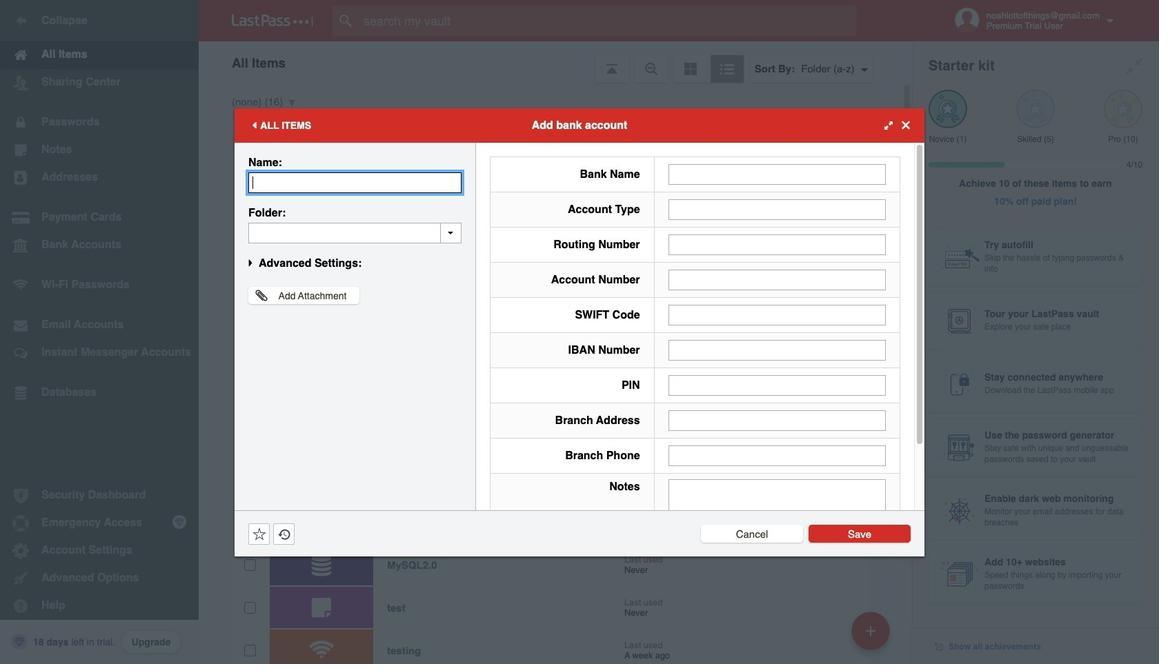Task type: vqa. For each thing, say whether or not it's contained in the screenshot.
New Item element
no



Task type: locate. For each thing, give the bounding box(es) containing it.
new item navigation
[[847, 608, 898, 665]]

lastpass image
[[232, 14, 313, 27]]

main navigation navigation
[[0, 0, 199, 665]]

dialog
[[235, 108, 925, 574]]

None text field
[[248, 172, 462, 193], [248, 223, 462, 243], [668, 234, 886, 255], [668, 305, 886, 325], [668, 340, 886, 361], [668, 445, 886, 466], [668, 479, 886, 565], [248, 172, 462, 193], [248, 223, 462, 243], [668, 234, 886, 255], [668, 305, 886, 325], [668, 340, 886, 361], [668, 445, 886, 466], [668, 479, 886, 565]]

None text field
[[668, 164, 886, 185], [668, 199, 886, 220], [668, 269, 886, 290], [668, 375, 886, 396], [668, 410, 886, 431], [668, 164, 886, 185], [668, 199, 886, 220], [668, 269, 886, 290], [668, 375, 886, 396], [668, 410, 886, 431]]

Search search field
[[333, 6, 884, 36]]



Task type: describe. For each thing, give the bounding box(es) containing it.
search my vault text field
[[333, 6, 884, 36]]

vault options navigation
[[199, 41, 912, 83]]

new item image
[[866, 626, 876, 636]]



